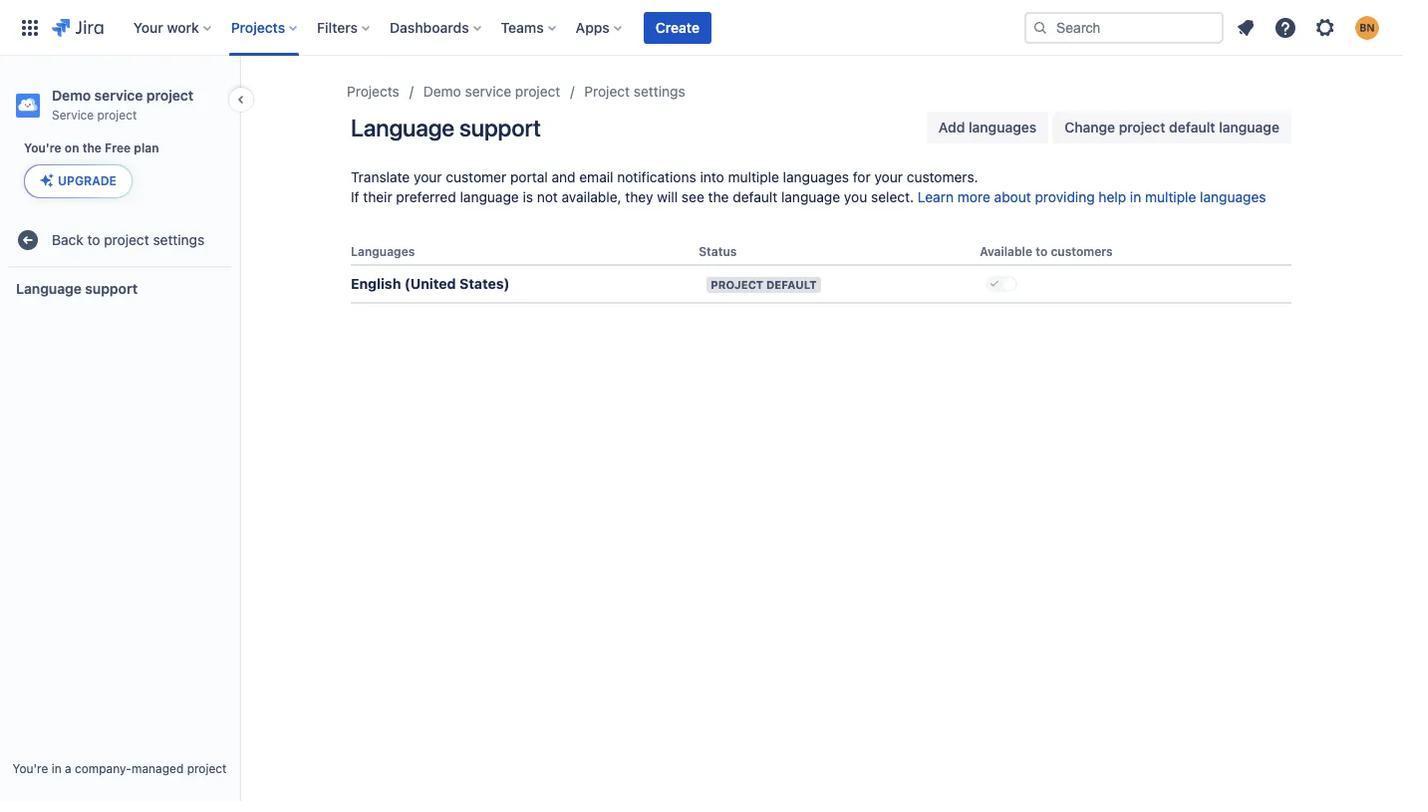 Task type: vqa. For each thing, say whether or not it's contained in the screenshot.
the Change project default language
yes



Task type: describe. For each thing, give the bounding box(es) containing it.
your work
[[133, 18, 199, 35]]

0 horizontal spatial language support
[[16, 280, 138, 297]]

demo for demo service project service project
[[52, 87, 91, 104]]

managed
[[132, 762, 184, 777]]

you're in a company-managed project
[[12, 762, 227, 777]]

settings inside back to project settings link
[[153, 231, 205, 248]]

you're for you're on the free plan
[[24, 141, 61, 156]]

search image
[[1033, 19, 1049, 35]]

notifications
[[617, 168, 697, 185]]

customer
[[446, 168, 507, 185]]

dashboards button
[[384, 11, 489, 43]]

your
[[133, 18, 163, 35]]

change
[[1065, 119, 1116, 136]]

into
[[700, 168, 725, 185]]

languages inside button
[[969, 119, 1037, 136]]

back to project settings link
[[8, 220, 231, 260]]

0 horizontal spatial in
[[52, 762, 61, 777]]

service
[[52, 108, 94, 123]]

change project default language
[[1065, 119, 1280, 136]]

english (united states)
[[351, 275, 510, 292]]

project up plan
[[146, 87, 194, 104]]

banner containing your work
[[0, 0, 1404, 56]]

preferred
[[396, 188, 456, 205]]

status
[[699, 244, 737, 259]]

1 horizontal spatial multiple
[[1146, 188, 1197, 205]]

primary element
[[12, 0, 1025, 55]]

states)
[[460, 275, 510, 292]]

projects link
[[347, 80, 400, 104]]

upgrade button
[[25, 166, 132, 198]]

a
[[65, 762, 71, 777]]

their
[[363, 188, 393, 205]]

2 your from the left
[[875, 168, 903, 185]]

you're on the free plan
[[24, 141, 159, 156]]

demo service project link
[[424, 80, 561, 104]]

0 horizontal spatial the
[[82, 141, 102, 156]]

demo service project
[[424, 83, 561, 100]]

languages
[[351, 244, 415, 259]]

work
[[167, 18, 199, 35]]

notifications image
[[1234, 15, 1258, 39]]

and
[[552, 168, 576, 185]]

0 vertical spatial language support
[[351, 114, 541, 142]]

back
[[52, 231, 84, 248]]

1 horizontal spatial language
[[351, 114, 455, 142]]

more
[[958, 188, 991, 205]]

for
[[853, 168, 871, 185]]

your work button
[[127, 11, 219, 43]]

back to project settings
[[52, 231, 205, 248]]

upgrade
[[58, 174, 117, 189]]

to for customers
[[1036, 244, 1048, 259]]

is
[[523, 188, 533, 205]]

your profile and settings image
[[1356, 15, 1380, 39]]

apps
[[576, 18, 610, 35]]

select.
[[871, 188, 914, 205]]

create button
[[644, 11, 712, 43]]

service for demo service project service project
[[94, 87, 143, 104]]

customers.
[[907, 168, 979, 185]]

1 horizontal spatial support
[[460, 114, 541, 142]]

you're for you're in a company-managed project
[[12, 762, 48, 777]]

project inside button
[[1119, 119, 1166, 136]]

demo service project service project
[[52, 87, 194, 123]]

create
[[656, 18, 700, 35]]



Task type: locate. For each thing, give the bounding box(es) containing it.
projects for projects popup button
[[231, 18, 285, 35]]

1 horizontal spatial language support
[[351, 114, 541, 142]]

default inside "translate your customer portal and email notifications into multiple languages for your customers. if their preferred language is not available, they will see the default language you select. learn more about providing help in multiple languages"
[[733, 188, 778, 205]]

language
[[351, 114, 455, 142], [16, 280, 82, 297]]

1 vertical spatial languages
[[783, 168, 849, 185]]

translate
[[351, 168, 410, 185]]

0 horizontal spatial support
[[85, 280, 138, 297]]

1 horizontal spatial projects
[[347, 83, 400, 100]]

demo up service
[[52, 87, 91, 104]]

providing
[[1035, 188, 1095, 205]]

dashboards
[[390, 18, 469, 35]]

project
[[585, 83, 630, 100], [711, 278, 764, 291]]

they
[[626, 188, 654, 205]]

the right the on
[[82, 141, 102, 156]]

banner
[[0, 0, 1404, 56]]

project for project default
[[711, 278, 764, 291]]

in right help
[[1131, 188, 1142, 205]]

jira image
[[52, 15, 103, 39], [52, 15, 103, 39]]

customers
[[1051, 244, 1113, 259]]

1 vertical spatial language support
[[16, 280, 138, 297]]

1 horizontal spatial settings
[[634, 83, 686, 100]]

0 vertical spatial you're
[[24, 141, 61, 156]]

you're left a
[[12, 762, 48, 777]]

to right back
[[87, 231, 100, 248]]

email
[[580, 168, 614, 185]]

projects button
[[225, 11, 305, 43]]

you're left the on
[[24, 141, 61, 156]]

portal
[[510, 168, 548, 185]]

learn
[[918, 188, 954, 205]]

1 vertical spatial default
[[733, 188, 778, 205]]

settings down "create" button
[[634, 83, 686, 100]]

free
[[105, 141, 131, 156]]

2 horizontal spatial language
[[1220, 119, 1280, 136]]

available to customers
[[980, 244, 1113, 259]]

filters
[[317, 18, 358, 35]]

language down projects link
[[351, 114, 455, 142]]

0 horizontal spatial to
[[87, 231, 100, 248]]

languages
[[969, 119, 1037, 136], [783, 168, 849, 185], [1201, 188, 1267, 205]]

see
[[682, 188, 705, 205]]

1 vertical spatial project
[[711, 278, 764, 291]]

project up free
[[97, 108, 137, 123]]

demo inside demo service project service project
[[52, 87, 91, 104]]

demo for demo service project
[[424, 83, 461, 100]]

available,
[[562, 188, 622, 205]]

1 your from the left
[[414, 168, 442, 185]]

2 vertical spatial default
[[767, 278, 817, 291]]

1 horizontal spatial languages
[[969, 119, 1037, 136]]

translate your customer portal and email notifications into multiple languages for your customers. if their preferred language is not available, they will see the default language you select. learn more about providing help in multiple languages
[[351, 168, 1267, 205]]

0 vertical spatial multiple
[[728, 168, 780, 185]]

language down back
[[16, 280, 82, 297]]

appswitcher icon image
[[18, 15, 42, 39]]

0 horizontal spatial demo
[[52, 87, 91, 104]]

will
[[657, 188, 678, 205]]

1 horizontal spatial language
[[782, 188, 841, 205]]

not
[[537, 188, 558, 205]]

teams button
[[495, 11, 564, 43]]

2 vertical spatial languages
[[1201, 188, 1267, 205]]

about
[[995, 188, 1032, 205]]

0 horizontal spatial language
[[460, 188, 519, 205]]

0 vertical spatial settings
[[634, 83, 686, 100]]

demo
[[424, 83, 461, 100], [52, 87, 91, 104]]

english
[[351, 275, 401, 292]]

your up preferred
[[414, 168, 442, 185]]

service inside demo service project service project
[[94, 87, 143, 104]]

plan
[[134, 141, 159, 156]]

the inside "translate your customer portal and email notifications into multiple languages for your customers. if their preferred language is not available, they will see the default language you select. learn more about providing help in multiple languages"
[[708, 188, 729, 205]]

2 horizontal spatial languages
[[1201, 188, 1267, 205]]

multiple
[[728, 168, 780, 185], [1146, 188, 1197, 205]]

0 vertical spatial in
[[1131, 188, 1142, 205]]

1 horizontal spatial to
[[1036, 244, 1048, 259]]

to
[[87, 231, 100, 248], [1036, 244, 1048, 259]]

company-
[[75, 762, 132, 777]]

project settings link
[[585, 80, 686, 104]]

project down teams dropdown button
[[515, 83, 561, 100]]

projects
[[231, 18, 285, 35], [347, 83, 400, 100]]

0 horizontal spatial languages
[[783, 168, 849, 185]]

1 vertical spatial you're
[[12, 762, 48, 777]]

languages down change project default language button
[[1201, 188, 1267, 205]]

project right back
[[104, 231, 149, 248]]

0 vertical spatial languages
[[969, 119, 1037, 136]]

0 vertical spatial projects
[[231, 18, 285, 35]]

1 vertical spatial settings
[[153, 231, 205, 248]]

1 horizontal spatial service
[[465, 83, 512, 100]]

available
[[980, 244, 1033, 259]]

support down back to project settings link on the left top of the page
[[85, 280, 138, 297]]

apps button
[[570, 11, 630, 43]]

your
[[414, 168, 442, 185], [875, 168, 903, 185]]

filters button
[[311, 11, 378, 43]]

learn more about providing help in multiple languages link
[[918, 188, 1267, 205]]

project settings
[[585, 83, 686, 100]]

service for demo service project
[[465, 83, 512, 100]]

demo down dashboards popup button
[[424, 83, 461, 100]]

language support down back
[[16, 280, 138, 297]]

teams
[[501, 18, 544, 35]]

your up select.
[[875, 168, 903, 185]]

project right change
[[1119, 119, 1166, 136]]

on
[[65, 141, 79, 156]]

in inside "translate your customer portal and email notifications into multiple languages for your customers. if their preferred language is not available, they will see the default language you select. learn more about providing help in multiple languages"
[[1131, 188, 1142, 205]]

Search field
[[1025, 11, 1224, 43]]

you're
[[24, 141, 61, 156], [12, 762, 48, 777]]

0 vertical spatial language
[[351, 114, 455, 142]]

help image
[[1274, 15, 1298, 39]]

project
[[515, 83, 561, 100], [146, 87, 194, 104], [97, 108, 137, 123], [1119, 119, 1166, 136], [104, 231, 149, 248], [187, 762, 227, 777]]

0 horizontal spatial project
[[585, 83, 630, 100]]

the down into
[[708, 188, 729, 205]]

project for project settings
[[585, 83, 630, 100]]

add
[[939, 119, 966, 136]]

projects inside popup button
[[231, 18, 285, 35]]

1 horizontal spatial project
[[711, 278, 764, 291]]

change project default language button
[[1053, 112, 1292, 144]]

settings
[[634, 83, 686, 100], [153, 231, 205, 248]]

project inside project settings link
[[585, 83, 630, 100]]

1 vertical spatial in
[[52, 762, 61, 777]]

0 horizontal spatial language
[[16, 280, 82, 297]]

languages right add
[[969, 119, 1037, 136]]

1 horizontal spatial in
[[1131, 188, 1142, 205]]

in
[[1131, 188, 1142, 205], [52, 762, 61, 777]]

0 vertical spatial default
[[1170, 119, 1216, 136]]

projects right work
[[231, 18, 285, 35]]

add languages button
[[927, 112, 1049, 144]]

0 horizontal spatial your
[[414, 168, 442, 185]]

the
[[82, 141, 102, 156], [708, 188, 729, 205]]

settings inside project settings link
[[634, 83, 686, 100]]

0 vertical spatial project
[[585, 83, 630, 100]]

project default
[[711, 278, 817, 291]]

1 horizontal spatial demo
[[424, 83, 461, 100]]

service down primary element
[[465, 83, 512, 100]]

to for project
[[87, 231, 100, 248]]

(united
[[405, 275, 456, 292]]

service up free
[[94, 87, 143, 104]]

projects for projects link
[[347, 83, 400, 100]]

help
[[1099, 188, 1127, 205]]

language inside button
[[1220, 119, 1280, 136]]

0 horizontal spatial settings
[[153, 231, 205, 248]]

0 horizontal spatial projects
[[231, 18, 285, 35]]

language support up the customer
[[351, 114, 541, 142]]

0 horizontal spatial service
[[94, 87, 143, 104]]

1 vertical spatial the
[[708, 188, 729, 205]]

support down 'demo service project' link
[[460, 114, 541, 142]]

if
[[351, 188, 359, 205]]

support
[[460, 114, 541, 142], [85, 280, 138, 297]]

language support
[[351, 114, 541, 142], [16, 280, 138, 297]]

default
[[1170, 119, 1216, 136], [733, 188, 778, 205], [767, 278, 817, 291]]

language
[[1220, 119, 1280, 136], [460, 188, 519, 205], [782, 188, 841, 205]]

languages up 'you'
[[783, 168, 849, 185]]

project right managed
[[187, 762, 227, 777]]

project down apps popup button at the left
[[585, 83, 630, 100]]

in left a
[[52, 762, 61, 777]]

1 vertical spatial projects
[[347, 83, 400, 100]]

1 vertical spatial multiple
[[1146, 188, 1197, 205]]

0 vertical spatial support
[[460, 114, 541, 142]]

projects down filters popup button
[[347, 83, 400, 100]]

default inside button
[[1170, 119, 1216, 136]]

project down status
[[711, 278, 764, 291]]

1 vertical spatial language
[[16, 280, 82, 297]]

0 vertical spatial the
[[82, 141, 102, 156]]

multiple right help
[[1146, 188, 1197, 205]]

add languages
[[939, 119, 1037, 136]]

settings image
[[1314, 15, 1338, 39]]

0 horizontal spatial multiple
[[728, 168, 780, 185]]

multiple right into
[[728, 168, 780, 185]]

1 horizontal spatial your
[[875, 168, 903, 185]]

settings down plan
[[153, 231, 205, 248]]

1 vertical spatial support
[[85, 280, 138, 297]]

service
[[465, 83, 512, 100], [94, 87, 143, 104]]

you
[[844, 188, 868, 205]]

to right available
[[1036, 244, 1048, 259]]

1 horizontal spatial the
[[708, 188, 729, 205]]



